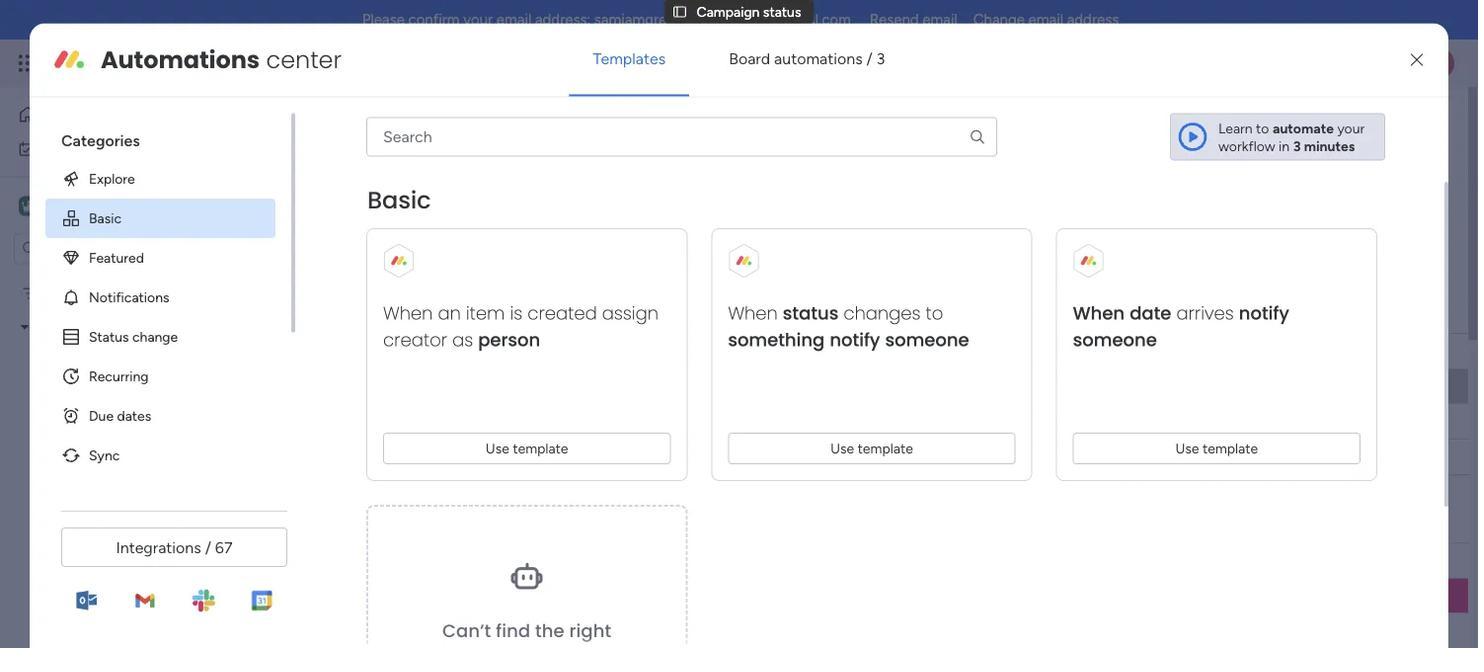 Task type: vqa. For each thing, say whether or not it's contained in the screenshot.
Use template
yes



Task type: describe. For each thing, give the bounding box(es) containing it.
notify inside when status changes   to something notify someone
[[830, 327, 881, 352]]

recurring
[[89, 368, 149, 384]]

automation?
[[469, 642, 586, 648]]

make
[[523, 300, 575, 325]]

see more link
[[899, 147, 962, 167]]

sync
[[89, 447, 120, 463]]

template for person
[[513, 440, 568, 456]]

run,
[[574, 150, 598, 166]]

notifications option
[[45, 277, 276, 317]]

status inside when status changes   to something notify someone
[[783, 300, 839, 326]]

add to favorites image
[[620, 114, 639, 134]]

1 email from the left
[[497, 11, 532, 29]]

and right run,
[[601, 150, 624, 166]]

to inside when status changes   to something notify someone
[[926, 300, 944, 326]]

new item
[[307, 238, 368, 254]]

activity
[[1208, 116, 1256, 133]]

template for date
[[1203, 440, 1259, 456]]

and left ham
[[122, 285, 145, 302]]

when for when status changes   to something notify someone
[[728, 300, 778, 326]]

automations center
[[101, 43, 342, 76]]

notify inside when date arrives notify someone
[[1240, 300, 1290, 326]]

1 campaign owner field from the top
[[613, 340, 728, 362]]

Upcoming campaigns field
[[335, 510, 547, 535]]

use for date
[[1176, 440, 1200, 456]]

and right ideas
[[170, 386, 193, 403]]

board
[[331, 150, 367, 166]]

main
[[330, 185, 360, 202]]

Goal field
[[1106, 340, 1144, 362]]

created
[[528, 300, 597, 326]]

samiamgreeneggsnham27@gmail.com
[[595, 11, 851, 29]]

workspace.
[[907, 150, 976, 166]]

workload
[[462, 185, 518, 202]]

see plans
[[345, 55, 405, 72]]

see for see plans
[[345, 55, 369, 72]]

change
[[132, 328, 178, 345]]

invite / 1
[[1338, 116, 1391, 133]]

please
[[362, 11, 405, 29]]

right
[[569, 618, 612, 643]]

featured option
[[45, 238, 276, 277]]

see for see more
[[901, 149, 925, 165]]

audience
[[925, 343, 984, 360]]

status up board automations / 3 button
[[763, 3, 802, 20]]

change
[[974, 11, 1025, 29]]

due
[[89, 407, 114, 424]]

arrives
[[1177, 300, 1234, 326]]

/ for invite / 1
[[1376, 116, 1382, 133]]

use for person
[[486, 440, 510, 456]]

select product image
[[18, 53, 38, 73]]

0 vertical spatial /
[[867, 50, 873, 68]]

campaign ideas and requests
[[68, 386, 250, 403]]

your left team
[[476, 150, 504, 166]]

list box containing green eggs and ham
[[0, 273, 252, 648]]

1 horizontal spatial item
[[453, 342, 481, 359]]

categories list box
[[45, 113, 295, 514]]

see plans button
[[319, 48, 414, 78]]

date
[[1130, 300, 1172, 326]]

2 campaign owner from the top
[[618, 552, 723, 569]]

sam's workspace
[[45, 197, 172, 215]]

own
[[429, 588, 455, 605]]

template inside field
[[724, 300, 808, 325]]

email for change email address
[[1029, 11, 1064, 29]]

change email address link
[[974, 11, 1119, 29]]

work for my
[[66, 140, 96, 157]]

ham
[[148, 285, 178, 302]]

requests
[[197, 386, 250, 403]]

team
[[425, 185, 458, 202]]

invite
[[1338, 116, 1373, 133]]

2 owner from the top
[[685, 552, 723, 569]]

Search for a column type search field
[[366, 117, 998, 157]]

featured
[[89, 249, 144, 266]]

integrations / 67
[[116, 538, 233, 557]]

search image
[[969, 128, 987, 146]]

ideas
[[135, 386, 167, 403]]

please confirm your email address: samiamgreeneggsnham27@gmail.com
[[362, 11, 851, 29]]

find
[[496, 618, 531, 643]]

1 workspace image from the left
[[19, 195, 39, 217]]

workspace
[[92, 197, 172, 215]]

work for monday
[[160, 52, 195, 74]]

1
[[1385, 116, 1391, 133]]

new
[[307, 238, 336, 254]]

automations
[[101, 43, 260, 76]]

campaign
[[458, 588, 519, 605]]

categories heading
[[45, 113, 276, 159]]

sam green image
[[1423, 47, 1455, 79]]

account
[[790, 343, 843, 360]]

status
[[89, 328, 129, 345]]

use template for status
[[831, 440, 914, 456]]

someone inside when status changes   to something notify someone
[[886, 327, 970, 352]]

notifications
[[89, 289, 169, 305]]

few
[[340, 300, 375, 325]]

and up team workload button
[[450, 150, 473, 166]]

item inside the 'new item' button
[[340, 238, 368, 254]]

learn
[[1219, 120, 1253, 136]]

change email address
[[974, 11, 1119, 29]]

3 minutes
[[1294, 137, 1356, 154]]

help for to
[[440, 300, 480, 325]]

when an item is created   assign creator as
[[383, 300, 659, 352]]

home
[[45, 106, 83, 123]]

will
[[370, 150, 390, 166]]

this
[[302, 150, 327, 166]]

use template for date
[[1176, 440, 1259, 456]]

tips
[[380, 300, 413, 325]]

Campaign status field
[[295, 102, 577, 146]]

add you own campaign
[[373, 588, 519, 605]]

2 horizontal spatial campaign status
[[697, 3, 802, 20]]

campaign's
[[732, 150, 802, 166]]

the inside 'can't find the right automation?'
[[535, 618, 565, 643]]

status change option
[[45, 317, 276, 356]]

Account field
[[785, 340, 848, 362]]

your right confirm at the top of page
[[464, 11, 493, 29]]

new item button
[[299, 230, 376, 262]]

confirm
[[409, 11, 460, 29]]

more
[[928, 149, 960, 165]]

0 horizontal spatial workflow
[[805, 150, 862, 166]]

1 vertical spatial option
[[45, 475, 276, 514]]

add
[[373, 588, 399, 605]]

team workload button
[[410, 178, 533, 209]]

2 campaign owner field from the top
[[613, 550, 728, 571]]

sam's workspace button
[[14, 189, 197, 223]]

address
[[1068, 11, 1119, 29]]

help for will
[[394, 150, 420, 166]]

sam's
[[45, 197, 88, 215]]

changes
[[844, 300, 921, 326]]



Task type: locate. For each thing, give the bounding box(es) containing it.
3 email from the left
[[1029, 11, 1064, 29]]

0 horizontal spatial notify
[[830, 327, 881, 352]]

3 when from the left
[[1073, 300, 1125, 326]]

0 horizontal spatial someone
[[886, 327, 970, 352]]

1 horizontal spatial see
[[901, 149, 925, 165]]

2 someone from the left
[[1073, 327, 1158, 352]]

1 campaign owner from the top
[[618, 343, 723, 360]]

your right track
[[662, 150, 689, 166]]

notify
[[1240, 300, 1290, 326], [830, 327, 881, 352]]

/
[[867, 50, 873, 68], [1376, 116, 1382, 133], [205, 538, 211, 557]]

1 vertical spatial /
[[1376, 116, 1382, 133]]

1 horizontal spatial campaign status
[[300, 102, 572, 146]]

0 horizontal spatial item
[[340, 238, 368, 254]]

email left address:
[[497, 11, 532, 29]]

to left an
[[418, 300, 436, 325]]

track
[[627, 150, 659, 166]]

someone down 'changes' on the right of the page
[[886, 327, 970, 352]]

when up something
[[728, 300, 778, 326]]

notify down 'changes' on the right of the page
[[830, 327, 881, 352]]

basic down 'will'
[[367, 183, 431, 216]]

work right monday at the left of page
[[160, 52, 195, 74]]

your up minutes
[[1338, 120, 1365, 136]]

when for when an item is created   assign creator as
[[383, 300, 433, 326]]

0 vertical spatial item
[[340, 238, 368, 254]]

Audience field
[[920, 340, 989, 362]]

email for resend email
[[923, 11, 958, 29]]

and
[[450, 150, 473, 166], [601, 150, 624, 166], [122, 285, 145, 302], [170, 386, 193, 403]]

use
[[486, 440, 510, 456], [831, 440, 855, 456], [1176, 440, 1200, 456]]

use template button for person
[[383, 432, 671, 464]]

the left most
[[580, 300, 609, 325]]

you down campaign status field
[[423, 150, 446, 166]]

0 horizontal spatial 3
[[877, 50, 886, 68]]

0 vertical spatial work
[[160, 52, 195, 74]]

/ inside button
[[205, 538, 211, 557]]

automations
[[775, 50, 863, 68]]

this board will help you and your team plan, run, and track your entire campaign's workflow in one workspace.
[[302, 150, 976, 166]]

3
[[877, 50, 886, 68], [1294, 137, 1301, 154]]

1 vertical spatial campaign owner
[[618, 552, 723, 569]]

use template for person
[[486, 440, 568, 456]]

0 vertical spatial help
[[394, 150, 420, 166]]

automate
[[1273, 120, 1335, 136]]

0 vertical spatial public board image
[[42, 351, 61, 370]]

0 vertical spatial campaign owner
[[618, 343, 723, 360]]

workspace selection element
[[19, 194, 174, 220]]

someone down the date
[[1073, 327, 1158, 352]]

something
[[728, 327, 825, 352]]

2 vertical spatial you
[[402, 588, 425, 605]]

1 horizontal spatial 3
[[1294, 137, 1301, 154]]

you right add
[[402, 588, 425, 605]]

automations  center image
[[53, 44, 85, 76]]

work right my
[[66, 140, 96, 157]]

when status changes   to something notify someone
[[728, 300, 970, 352]]

as
[[452, 327, 473, 352]]

someone
[[886, 327, 970, 352], [1073, 327, 1158, 352]]

1 use template from the left
[[486, 440, 568, 456]]

1 horizontal spatial someone
[[1073, 327, 1158, 352]]

the
[[580, 300, 609, 325], [535, 618, 565, 643]]

status inside list box
[[135, 352, 173, 369]]

basic inside option
[[89, 210, 121, 226]]

0 vertical spatial owner
[[685, 343, 723, 360]]

can't find the right automation?
[[443, 618, 612, 648]]

in left one
[[866, 150, 877, 166]]

resend email
[[870, 11, 958, 29]]

2 horizontal spatial use template
[[1176, 440, 1259, 456]]

0 vertical spatial campaign status
[[697, 3, 802, 20]]

1 horizontal spatial workflow
[[1219, 137, 1276, 154]]

you up person
[[485, 300, 518, 325]]

template for status
[[858, 440, 914, 456]]

resend
[[870, 11, 919, 29]]

0 vertical spatial you
[[423, 150, 446, 166]]

1 vertical spatial notify
[[830, 327, 881, 352]]

1 when from the left
[[383, 300, 433, 326]]

3 use template from the left
[[1176, 440, 1259, 456]]

when up "creator"
[[383, 300, 433, 326]]

when inside when date arrives notify someone
[[1073, 300, 1125, 326]]

1 horizontal spatial work
[[160, 52, 195, 74]]

plan,
[[542, 150, 571, 166]]

1 horizontal spatial help
[[440, 300, 480, 325]]

you
[[423, 150, 446, 166], [485, 300, 518, 325], [402, 588, 425, 605]]

workflow down learn
[[1219, 137, 1276, 154]]

can't find the right automation? button
[[366, 504, 688, 648]]

use template button for date
[[1073, 432, 1361, 464]]

67
[[215, 538, 233, 557]]

due dates
[[89, 407, 151, 424]]

in down learn to automate
[[1279, 137, 1290, 154]]

angle down image
[[385, 239, 395, 253]]

Search in workspace field
[[41, 237, 165, 260]]

workspace image
[[19, 195, 39, 217], [22, 195, 36, 217]]

0 horizontal spatial in
[[866, 150, 877, 166]]

your inside your workflow in
[[1338, 120, 1365, 136]]

filter by anything image
[[674, 234, 698, 258]]

1 horizontal spatial basic
[[367, 183, 431, 216]]

0 horizontal spatial to
[[418, 300, 436, 325]]

0 horizontal spatial use
[[486, 440, 510, 456]]

help right 'will'
[[394, 150, 420, 166]]

1 vertical spatial campaign status
[[300, 102, 572, 146]]

item right "new"
[[340, 238, 368, 254]]

1 vertical spatial work
[[66, 140, 96, 157]]

1 horizontal spatial when
[[728, 300, 778, 326]]

1 someone from the left
[[886, 327, 970, 352]]

item down an
[[453, 342, 481, 359]]

0 vertical spatial see
[[345, 55, 369, 72]]

campaign status
[[697, 3, 802, 20], [300, 102, 572, 146], [68, 352, 173, 369]]

my work
[[43, 140, 96, 157]]

when
[[383, 300, 433, 326], [728, 300, 778, 326], [1073, 300, 1125, 326]]

when inside when status changes   to something notify someone
[[728, 300, 778, 326]]

/ left 1
[[1376, 116, 1382, 133]]

when for when date arrives notify someone
[[1073, 300, 1125, 326]]

learn to automate
[[1219, 120, 1335, 136]]

1 vertical spatial 3
[[1294, 137, 1301, 154]]

1 horizontal spatial in
[[1279, 137, 1290, 154]]

help
[[394, 150, 420, 166], [440, 300, 480, 325]]

status change
[[89, 328, 178, 345]]

2 horizontal spatial when
[[1073, 300, 1125, 326]]

1 horizontal spatial notify
[[1240, 300, 1290, 326]]

use for status
[[831, 440, 855, 456]]

0 horizontal spatial campaign status
[[68, 352, 173, 369]]

option up the notifications
[[0, 276, 252, 280]]

3 down automate
[[1294, 137, 1301, 154]]

goal
[[1111, 343, 1139, 360]]

sort
[[735, 238, 762, 254]]

1 use from the left
[[486, 440, 510, 456]]

0 horizontal spatial see
[[345, 55, 369, 72]]

work inside my work button
[[66, 140, 96, 157]]

status down change
[[135, 352, 173, 369]]

see inside "link"
[[901, 149, 925, 165]]

email right the change
[[1029, 11, 1064, 29]]

sync option
[[45, 435, 276, 475]]

templates button
[[570, 35, 690, 83]]

to right learn
[[1257, 120, 1270, 136]]

dates
[[117, 407, 151, 424]]

2 email from the left
[[923, 11, 958, 29]]

:)
[[812, 300, 826, 325]]

eggs
[[88, 285, 119, 302]]

in inside your workflow in
[[1279, 137, 1290, 154]]

list box
[[0, 273, 252, 648]]

to up audience field
[[926, 300, 944, 326]]

2 horizontal spatial to
[[1257, 120, 1270, 136]]

2 horizontal spatial use template button
[[1073, 432, 1361, 464]]

0 vertical spatial option
[[0, 276, 252, 280]]

3 use template button from the left
[[1073, 432, 1361, 464]]

0 vertical spatial campaign owner field
[[613, 340, 728, 362]]

3 down resend
[[877, 50, 886, 68]]

2 when from the left
[[728, 300, 778, 326]]

1 vertical spatial help
[[440, 300, 480, 325]]

1 horizontal spatial the
[[580, 300, 609, 325]]

help inside field
[[440, 300, 480, 325]]

/ left 67
[[205, 538, 211, 557]]

3 use from the left
[[1176, 440, 1200, 456]]

1 vertical spatial owner
[[685, 552, 723, 569]]

you inside field
[[485, 300, 518, 325]]

1 horizontal spatial email
[[923, 11, 958, 29]]

recurring option
[[45, 356, 276, 396]]

this
[[687, 300, 720, 325]]

invite / 1 button
[[1302, 109, 1400, 140]]

team workload
[[425, 185, 518, 202]]

2 horizontal spatial email
[[1029, 11, 1064, 29]]

1 vertical spatial item
[[453, 342, 481, 359]]

Campaign owner field
[[613, 340, 728, 362], [613, 550, 728, 571]]

to
[[1257, 120, 1270, 136], [418, 300, 436, 325], [926, 300, 944, 326]]

show board description image
[[586, 115, 610, 134]]

2 horizontal spatial use
[[1176, 440, 1200, 456]]

you for and
[[423, 150, 446, 166]]

email
[[497, 11, 532, 29], [923, 11, 958, 29], [1029, 11, 1064, 29]]

0 horizontal spatial email
[[497, 11, 532, 29]]

workflow left one
[[805, 150, 862, 166]]

2 vertical spatial /
[[205, 538, 211, 557]]

1 use template button from the left
[[383, 432, 671, 464]]

0 vertical spatial 3
[[877, 50, 886, 68]]

see inside button
[[345, 55, 369, 72]]

/ for integrations / 67
[[205, 538, 211, 557]]

few tips to help you make the most of this template :)
[[340, 300, 826, 325]]

green
[[46, 285, 84, 302]]

main table button
[[299, 178, 410, 209]]

team
[[507, 150, 539, 166]]

1 horizontal spatial use template
[[831, 440, 914, 456]]

2 use template button from the left
[[728, 432, 1016, 464]]

campaign status inside list box
[[68, 352, 173, 369]]

monday work management
[[88, 52, 307, 74]]

home button
[[12, 99, 212, 130]]

2 workspace image from the left
[[22, 195, 36, 217]]

3 inside board automations / 3 button
[[877, 50, 886, 68]]

see left more
[[901, 149, 925, 165]]

see more
[[901, 149, 960, 165]]

work
[[160, 52, 195, 74], [66, 140, 96, 157]]

/ down resend
[[867, 50, 873, 68]]

email right resend
[[923, 11, 958, 29]]

Few tips to help you make the most of this template :) field
[[335, 300, 831, 326]]

0 horizontal spatial the
[[535, 618, 565, 643]]

marketing
[[72, 319, 134, 335]]

1 owner from the top
[[685, 343, 723, 360]]

green eggs and ham
[[46, 285, 178, 302]]

email
[[36, 319, 69, 335]]

one
[[880, 150, 903, 166]]

0 horizontal spatial use template button
[[383, 432, 671, 464]]

campaign status up board
[[697, 3, 802, 20]]

creator
[[383, 327, 447, 352]]

1 horizontal spatial use
[[831, 440, 855, 456]]

campaigns
[[438, 510, 542, 535]]

when up goal field
[[1073, 300, 1125, 326]]

main table
[[330, 185, 396, 202]]

due dates option
[[45, 396, 276, 435]]

entire
[[693, 150, 729, 166]]

workflow inside your workflow in
[[1219, 137, 1276, 154]]

templates
[[593, 50, 666, 68]]

2 vertical spatial campaign status
[[68, 352, 173, 369]]

you for make
[[485, 300, 518, 325]]

plans
[[372, 55, 405, 72]]

1 vertical spatial campaign owner field
[[613, 550, 728, 571]]

1 vertical spatial see
[[901, 149, 925, 165]]

0 horizontal spatial when
[[383, 300, 433, 326]]

board automations / 3
[[729, 50, 886, 68]]

is
[[510, 300, 523, 326]]

resend email link
[[870, 11, 958, 29]]

1 horizontal spatial /
[[867, 50, 873, 68]]

1 horizontal spatial to
[[926, 300, 944, 326]]

when inside the when an item is created   assign creator as
[[383, 300, 433, 326]]

help up "as"
[[440, 300, 480, 325]]

to inside field
[[418, 300, 436, 325]]

1 vertical spatial public board image
[[42, 385, 61, 404]]

None search field
[[366, 117, 998, 157]]

in
[[1279, 137, 1290, 154], [866, 150, 877, 166]]

option
[[0, 276, 252, 280], [45, 475, 276, 514]]

caret down image
[[21, 320, 29, 334]]

an
[[438, 300, 461, 326]]

see
[[345, 55, 369, 72], [901, 149, 925, 165]]

0 vertical spatial the
[[580, 300, 609, 325]]

status up account
[[783, 300, 839, 326]]

explore option
[[45, 159, 276, 198]]

1 horizontal spatial use template button
[[728, 432, 1016, 464]]

0 horizontal spatial basic
[[89, 210, 121, 226]]

public board image for campaign ideas and requests
[[42, 385, 61, 404]]

notify right arrives
[[1240, 300, 1290, 326]]

campaign status down status
[[68, 352, 173, 369]]

my
[[43, 140, 62, 157]]

public board image for campaign status
[[42, 351, 61, 370]]

board automations / 3 button
[[705, 35, 909, 83]]

integrations / 67 button
[[61, 528, 287, 567]]

2 public board image from the top
[[42, 385, 61, 404]]

the right find
[[535, 618, 565, 643]]

1 vertical spatial the
[[535, 618, 565, 643]]

basic
[[367, 183, 431, 216], [89, 210, 121, 226]]

0 horizontal spatial help
[[394, 150, 420, 166]]

public board image
[[42, 351, 61, 370], [42, 385, 61, 404]]

upcoming campaigns
[[340, 510, 542, 535]]

2 use from the left
[[831, 440, 855, 456]]

email marketing
[[36, 319, 134, 335]]

1 vertical spatial you
[[485, 300, 518, 325]]

campaign status up 'will'
[[300, 102, 572, 146]]

the inside field
[[580, 300, 609, 325]]

0 horizontal spatial work
[[66, 140, 96, 157]]

2 use template from the left
[[831, 440, 914, 456]]

basic option
[[45, 198, 276, 238]]

0 horizontal spatial use template
[[486, 440, 568, 456]]

basic up search in workspace field
[[89, 210, 121, 226]]

board
[[729, 50, 771, 68]]

someone inside when date arrives notify someone
[[1073, 327, 1158, 352]]

0 horizontal spatial /
[[205, 538, 211, 557]]

0 vertical spatial notify
[[1240, 300, 1290, 326]]

use template button for status
[[728, 432, 1016, 464]]

categories
[[61, 131, 140, 149]]

table
[[363, 185, 396, 202]]

status up team
[[476, 102, 572, 146]]

option up the integrations
[[45, 475, 276, 514]]

see left the plans
[[345, 55, 369, 72]]

2 horizontal spatial /
[[1376, 116, 1382, 133]]

1 public board image from the top
[[42, 351, 61, 370]]



